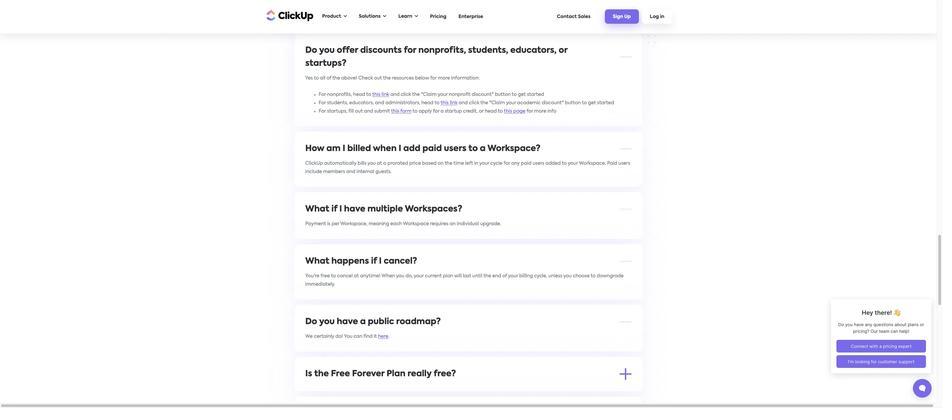 Task type: locate. For each thing, give the bounding box(es) containing it.
nonprofits,
[[419, 46, 467, 55], [328, 92, 352, 97]]

you inside clickup automatically bills you at a prorated price based on the time left in your cycle for any paid users added to your workspace. paid users include members and internal guests.
[[368, 161, 376, 166]]

link
[[382, 92, 390, 97], [450, 101, 458, 105]]

discount" up the info
[[542, 101, 565, 105]]

the
[[333, 76, 341, 80], [384, 76, 391, 80], [413, 92, 420, 97], [481, 101, 489, 105], [445, 161, 453, 166], [484, 274, 492, 278], [315, 370, 329, 378]]

discounts
[[361, 46, 402, 55]]

if up per
[[332, 205, 338, 214]]

0 horizontal spatial button
[[495, 92, 511, 97]]

do for do you offer discounts for nonprofits, students, educators, or startups?
[[306, 46, 318, 55]]

0 vertical spatial this link link
[[373, 92, 390, 97]]

this link link for for nonprofits, head to
[[373, 92, 390, 97]]

0 vertical spatial we
[[306, 2, 313, 7]]

0 horizontal spatial nonprofits,
[[328, 92, 352, 97]]

meaning
[[369, 222, 390, 226]]

1 horizontal spatial head
[[422, 101, 434, 105]]

forever up plans.
[[422, 386, 440, 391]]

users left added
[[533, 161, 545, 166]]

your right with
[[495, 2, 505, 7]]

a left the startup
[[441, 109, 444, 114]]

we left certainly
[[306, 334, 313, 339]]

money
[[370, 395, 386, 400]]

head
[[354, 92, 366, 97], [422, 101, 434, 105], [485, 109, 497, 114]]

0 vertical spatial get
[[518, 92, 526, 97]]

1 horizontal spatial students,
[[469, 46, 509, 55]]

of
[[327, 76, 332, 80], [503, 274, 508, 278], [513, 386, 518, 391]]

click up administrators,
[[401, 92, 412, 97]]

1 vertical spatial button
[[566, 101, 581, 105]]

we
[[306, 2, 313, 7], [306, 334, 313, 339], [319, 395, 327, 400]]

on right based
[[438, 161, 444, 166]]

for nonprofits, head to this link and click the "claim your nonprofit discount" button to get started
[[319, 92, 545, 97]]

the
[[402, 386, 410, 391]]

0 vertical spatial "claim
[[422, 92, 437, 97]]

for right cycle
[[504, 161, 511, 166]]

log
[[650, 14, 659, 19]]

information:
[[452, 76, 480, 80]]

here
[[378, 334, 389, 339]]

for inside do you offer discounts for nonprofits, students, educators, or startups?
[[404, 46, 417, 55]]

this form link
[[392, 109, 412, 114]]

0 horizontal spatial plan
[[387, 370, 406, 378]]

1 vertical spatial at
[[354, 274, 359, 278]]

1 horizontal spatial "claim
[[490, 101, 506, 105]]

we inside we have a 100% satisfaction guarantee. if for any reason, you're not satisfied with your purchase, simply let us know within 30 days and we'll be happy to issue you a full refund.
[[306, 2, 313, 7]]

0 vertical spatial forever
[[352, 370, 385, 378]]

at
[[377, 161, 383, 166], [354, 274, 359, 278]]

1 vertical spatial free
[[411, 386, 421, 391]]

1 vertical spatial we
[[306, 334, 313, 339]]

have up the workspace, on the bottom
[[345, 205, 366, 214]]

this up submit
[[373, 92, 381, 97]]

free up plans.
[[411, 386, 421, 391]]

any
[[411, 2, 420, 7], [512, 161, 520, 166]]

for up resources on the left top of page
[[404, 46, 417, 55]]

an right requires
[[450, 222, 456, 226]]

left
[[466, 161, 474, 166]]

by
[[344, 395, 350, 400]]

1 vertical spatial educators,
[[350, 101, 374, 105]]

1 vertical spatial more
[[535, 109, 547, 114]]

0 horizontal spatial in
[[475, 161, 479, 166]]

link up the startup
[[450, 101, 458, 105]]

be
[[306, 11, 312, 15]]

free
[[331, 370, 350, 378], [411, 386, 421, 391]]

if
[[332, 205, 338, 214], [372, 257, 377, 266]]

any left the reason,
[[411, 2, 420, 7]]

2 do from the top
[[306, 318, 318, 326]]

"claim up "apply"
[[422, 92, 437, 97]]

do up startups?
[[306, 46, 318, 55]]

certainly
[[314, 334, 335, 339]]

1 horizontal spatial or
[[559, 46, 568, 55]]

"claim
[[422, 92, 437, 97], [490, 101, 506, 105]]

this link link
[[373, 92, 390, 97], [441, 101, 458, 105]]

users
[[444, 145, 467, 153], [533, 161, 545, 166], [619, 161, 631, 166]]

1 horizontal spatial nonprofits,
[[419, 46, 467, 55]]

paid down workspace? at the right of page
[[522, 161, 532, 166]]

0 horizontal spatial discount"
[[472, 92, 494, 97]]

any inside clickup automatically bills you at a prorated price based on the time left in your cycle for any paid users added to your workspace. paid users include members and internal guests.
[[512, 161, 520, 166]]

any inside we have a 100% satisfaction guarantee. if for any reason, you're not satisfied with your purchase, simply let us know within 30 days and we'll be happy to issue you a full refund.
[[411, 2, 420, 7]]

this inside for sure! this is so much more than a trial. the free forever plan offers an unmatched level of functionality compared to other "freemium" apps. we do this by making money on our paid plans.
[[335, 395, 343, 400]]

1 horizontal spatial is
[[336, 386, 339, 391]]

making
[[351, 395, 369, 400]]

1 horizontal spatial link
[[450, 101, 458, 105]]

this link link up submit
[[373, 92, 390, 97]]

1 vertical spatial or
[[479, 109, 484, 114]]

0 horizontal spatial forever
[[352, 370, 385, 378]]

1 vertical spatial head
[[422, 101, 434, 105]]

we left do
[[319, 395, 327, 400]]

1 vertical spatial out
[[355, 109, 363, 114]]

0 vertical spatial at
[[377, 161, 383, 166]]

out right check
[[375, 76, 382, 80]]

1 vertical spatial of
[[503, 274, 508, 278]]

paid inside for sure! this is so much more than a trial. the free forever plan offers an unmatched level of functionality compared to other "freemium" apps. we do this by making money on our paid plans.
[[403, 395, 413, 400]]

0 vertical spatial an
[[450, 222, 456, 226]]

0 horizontal spatial out
[[355, 109, 363, 114]]

do you offer discounts for nonprofits, students, educators, or startups?
[[306, 46, 568, 68]]

downgrade
[[597, 274, 624, 278]]

0 horizontal spatial get
[[518, 92, 526, 97]]

to inside for sure! this is so much more than a trial. the free forever plan offers an unmatched level of functionality compared to other "freemium" apps. we do this by making money on our paid plans.
[[575, 386, 580, 391]]

head up "apply"
[[422, 101, 434, 105]]

click up "credit,"
[[469, 101, 480, 105]]

this link link up the startup
[[441, 101, 458, 105]]

what happens if i cancel?
[[306, 257, 418, 266]]

happy
[[313, 11, 328, 15]]

1 horizontal spatial at
[[377, 161, 383, 166]]

contact sales
[[557, 14, 591, 19]]

have up happy
[[314, 2, 326, 7]]

0 vertical spatial have
[[314, 2, 326, 7]]

1 horizontal spatial in
[[661, 14, 665, 19]]

is left so
[[336, 386, 339, 391]]

0 vertical spatial paid
[[423, 145, 442, 153]]

0 horizontal spatial on
[[387, 395, 393, 400]]

i left add
[[399, 145, 402, 153]]

days
[[594, 2, 605, 7]]

prorated
[[388, 161, 409, 166]]

students, inside do you offer discounts for nonprofits, students, educators, or startups?
[[469, 46, 509, 55]]

head down check
[[354, 92, 366, 97]]

0 horizontal spatial at
[[354, 274, 359, 278]]

1 horizontal spatial plan
[[441, 386, 451, 391]]

and
[[607, 2, 616, 7], [391, 92, 400, 97], [376, 101, 385, 105], [459, 101, 468, 105], [364, 109, 374, 114], [347, 169, 356, 174]]

for
[[404, 2, 410, 7], [404, 46, 417, 55], [431, 76, 437, 80], [434, 109, 440, 114], [527, 109, 534, 114], [504, 161, 511, 166]]

for students, educators, and administrators, head to this link and click the "claim your academic discount" button to get started
[[319, 101, 615, 105]]

0 horizontal spatial head
[[354, 92, 366, 97]]

forever up than
[[352, 370, 385, 378]]

in right left
[[475, 161, 479, 166]]

paid up based
[[423, 145, 442, 153]]

what up you're
[[306, 257, 330, 266]]

at right "cancel"
[[354, 274, 359, 278]]

paid down the
[[403, 395, 413, 400]]

this left by
[[335, 395, 343, 400]]

you right issue
[[347, 11, 355, 15]]

1 vertical spatial plan
[[441, 386, 451, 391]]

offer
[[337, 46, 359, 55]]

started
[[528, 92, 545, 97], [598, 101, 615, 105]]

1 horizontal spatial on
[[438, 161, 444, 166]]

form
[[401, 109, 412, 114]]

it
[[374, 334, 377, 339]]

"claim up "this page" link
[[490, 101, 506, 105]]

2 horizontal spatial head
[[485, 109, 497, 114]]

link up submit
[[382, 92, 390, 97]]

2 vertical spatial head
[[485, 109, 497, 114]]

1 what from the top
[[306, 205, 330, 214]]

users up time
[[444, 145, 467, 153]]

of right end
[[503, 274, 508, 278]]

do up certainly
[[306, 318, 318, 326]]

0 horizontal spatial of
[[327, 76, 332, 80]]

a up clickup automatically bills you at a prorated price based on the time left in your cycle for any paid users added to your workspace. paid users include members and internal guests.
[[480, 145, 486, 153]]

can
[[354, 334, 363, 339]]

2 horizontal spatial of
[[513, 386, 518, 391]]

for down academic
[[527, 109, 534, 114]]

get
[[518, 92, 526, 97], [589, 101, 597, 105]]

all
[[320, 76, 326, 80]]

a left 100%
[[327, 2, 330, 7]]

sign up button
[[605, 9, 639, 24]]

1 vertical spatial get
[[589, 101, 597, 105]]

offers
[[452, 386, 465, 391]]

1 do from the top
[[306, 46, 318, 55]]

this up for startups, fill out and submit this form to apply for a startup credit, or head to this page for more info
[[441, 101, 449, 105]]

level
[[502, 386, 512, 391]]

1 horizontal spatial this link link
[[441, 101, 458, 105]]

a up guests.
[[384, 161, 387, 166]]

we for we have a 100% satisfaction guarantee. if for any reason, you're not satisfied with your purchase, simply let us know within 30 days and we'll be happy to issue you a full refund.
[[306, 2, 313, 7]]

0 horizontal spatial educators,
[[350, 101, 374, 105]]

30
[[588, 2, 593, 7]]

what up payment
[[306, 205, 330, 214]]

2 horizontal spatial paid
[[522, 161, 532, 166]]

your left the workspace.
[[568, 161, 578, 166]]

1 vertical spatial paid
[[522, 161, 532, 166]]

and inside we have a 100% satisfaction guarantee. if for any reason, you're not satisfied with your purchase, simply let us know within 30 days and we'll be happy to issue you a full refund.
[[607, 2, 616, 7]]

a inside for sure! this is so much more than a trial. the free forever plan offers an unmatched level of functionality compared to other "freemium" apps. we do this by making money on our paid plans.
[[386, 386, 389, 391]]

1 vertical spatial discount"
[[542, 101, 565, 105]]

contact sales button
[[554, 11, 594, 22]]

i up the workspace, on the bottom
[[340, 205, 342, 214]]

so
[[340, 386, 346, 391]]

at inside clickup automatically bills you at a prorated price based on the time left in your cycle for any paid users added to your workspace. paid users include members and internal guests.
[[377, 161, 383, 166]]

1 horizontal spatial of
[[503, 274, 508, 278]]

0 vertical spatial in
[[661, 14, 665, 19]]

for right below
[[431, 76, 437, 80]]

at up guests.
[[377, 161, 383, 166]]

more up "making"
[[361, 386, 373, 391]]

1 vertical spatial forever
[[422, 386, 440, 391]]

0 horizontal spatial this link link
[[373, 92, 390, 97]]

do inside do you offer discounts for nonprofits, students, educators, or startups?
[[306, 46, 318, 55]]

1 horizontal spatial click
[[469, 101, 480, 105]]

guests.
[[376, 169, 392, 174]]

0 vertical spatial discount"
[[472, 92, 494, 97]]

refund.
[[369, 11, 385, 15]]

you
[[347, 11, 355, 15], [320, 46, 335, 55], [368, 161, 376, 166], [397, 274, 405, 278], [564, 274, 572, 278], [320, 318, 335, 326]]

satisfied
[[463, 2, 483, 7]]

if up anytime!
[[372, 257, 377, 266]]

in right 'log'
[[661, 14, 665, 19]]

0 horizontal spatial users
[[444, 145, 467, 153]]

for inside we have a 100% satisfaction guarantee. if for any reason, you're not satisfied with your purchase, simply let us know within 30 days and we'll be happy to issue you a full refund.
[[404, 2, 410, 7]]

discount"
[[472, 92, 494, 97], [542, 101, 565, 105]]

click
[[401, 92, 412, 97], [469, 101, 480, 105]]

unless
[[549, 274, 563, 278]]

a left trial.
[[386, 386, 389, 391]]

this
[[373, 92, 381, 97], [441, 101, 449, 105], [392, 109, 400, 114], [504, 109, 513, 114], [335, 395, 343, 400]]

of inside for sure! this is so much more than a trial. the free forever plan offers an unmatched level of functionality compared to other "freemium" apps. we do this by making money on our paid plans.
[[513, 386, 518, 391]]

cancel?
[[384, 257, 418, 266]]

of right level
[[513, 386, 518, 391]]

add
[[404, 145, 421, 153]]

users right paid at the right top of page
[[619, 161, 631, 166]]

0 vertical spatial free
[[331, 370, 350, 378]]

2 vertical spatial paid
[[403, 395, 413, 400]]

clickup
[[306, 161, 323, 166]]

of right all
[[327, 76, 332, 80]]

0 vertical spatial on
[[438, 161, 444, 166]]

us
[[553, 2, 558, 7]]

1 vertical spatial students,
[[328, 101, 349, 105]]

discount" up for students, educators, and administrators, head to this link and click the "claim your academic discount" button to get started
[[472, 92, 494, 97]]

startups?
[[306, 59, 347, 68]]

we for we certainly do! you can find it here .
[[306, 334, 313, 339]]

0 vertical spatial students,
[[469, 46, 509, 55]]

0 horizontal spatial "claim
[[422, 92, 437, 97]]

1 vertical spatial do
[[306, 318, 318, 326]]

paid inside clickup automatically bills you at a prorated price based on the time left in your cycle for any paid users added to your workspace. paid users include members and internal guests.
[[522, 161, 532, 166]]

this left the form on the left top of the page
[[392, 109, 400, 114]]

this left page
[[504, 109, 513, 114]]

in inside clickup automatically bills you at a prorated price based on the time left in your cycle for any paid users added to your workspace. paid users include members and internal guests.
[[475, 161, 479, 166]]

0 horizontal spatial paid
[[403, 395, 413, 400]]

we up "be"
[[306, 2, 313, 7]]

submit
[[375, 109, 390, 114]]

any down workspace? at the right of page
[[512, 161, 520, 166]]

on
[[438, 161, 444, 166], [387, 395, 393, 400]]

100%
[[331, 2, 343, 7]]

and down automatically
[[347, 169, 356, 174]]

at for billed
[[377, 161, 383, 166]]

you up startups?
[[320, 46, 335, 55]]

for right if
[[404, 2, 410, 7]]

anytime!
[[361, 274, 381, 278]]

1 vertical spatial this link link
[[441, 101, 458, 105]]

enterprise link
[[456, 11, 487, 22]]

do,
[[406, 274, 413, 278]]

2 vertical spatial more
[[361, 386, 373, 391]]

what if i have multiple workspaces?
[[306, 205, 463, 214]]

above!
[[342, 76, 358, 80]]

1 horizontal spatial started
[[598, 101, 615, 105]]

1 horizontal spatial an
[[466, 386, 472, 391]]

in
[[661, 14, 665, 19], [475, 161, 479, 166]]

you right bills
[[368, 161, 376, 166]]

your inside we have a 100% satisfaction guarantee. if for any reason, you're not satisfied with your purchase, simply let us know within 30 days and we'll be happy to issue you a full refund.
[[495, 2, 505, 7]]

an right offers
[[466, 386, 472, 391]]

forever inside for sure! this is so much more than a trial. the free forever plan offers an unmatched level of functionality compared to other "freemium" apps. we do this by making money on our paid plans.
[[422, 386, 440, 391]]

1 horizontal spatial forever
[[422, 386, 440, 391]]

for for for students, educators, and administrators, head to this link and click the "claim your academic discount" button to get started
[[319, 101, 326, 105]]

1 vertical spatial is
[[336, 386, 339, 391]]

enterprise
[[459, 14, 484, 19]]

1 horizontal spatial free
[[411, 386, 421, 391]]

at inside you're free to cancel at anytime! when you do, your current plan will last until the end of your billing cycle, unless you choose to downgrade immediately.
[[354, 274, 359, 278]]

more left the info
[[535, 109, 547, 114]]

more inside for sure! this is so much more than a trial. the free forever plan offers an unmatched level of functionality compared to other "freemium" apps. we do this by making money on our paid plans.
[[361, 386, 373, 391]]

free up so
[[331, 370, 350, 378]]

2 what from the top
[[306, 257, 330, 266]]

simply
[[530, 2, 545, 7]]

0 vertical spatial is
[[328, 222, 331, 226]]

of inside you're free to cancel at anytime! when you do, your current plan will last until the end of your billing cycle, unless you choose to downgrade immediately.
[[503, 274, 508, 278]]

price
[[410, 161, 422, 166]]

your up "this page" link
[[507, 101, 517, 105]]

head right "credit,"
[[485, 109, 497, 114]]

1 vertical spatial started
[[598, 101, 615, 105]]

for right "apply"
[[434, 109, 440, 114]]

out right fill
[[355, 109, 363, 114]]

1 horizontal spatial more
[[438, 76, 451, 80]]

more up for nonprofits, head to this link and click the "claim your nonprofit discount" button to get started
[[438, 76, 451, 80]]

upgrade.
[[481, 222, 502, 226]]

for inside for sure! this is so much more than a trial. the free forever plan offers an unmatched level of functionality compared to other "freemium" apps. we do this by making money on our paid plans.
[[306, 386, 313, 391]]

you inside we have a 100% satisfaction guarantee. if for any reason, you're not satisfied with your purchase, simply let us know within 30 days and we'll be happy to issue you a full refund.
[[347, 11, 355, 15]]

0 horizontal spatial click
[[401, 92, 412, 97]]

plan up trial.
[[387, 370, 406, 378]]

solutions button
[[356, 10, 390, 23]]

plan left offers
[[441, 386, 451, 391]]

guarantee.
[[373, 2, 398, 7]]

you right unless
[[564, 274, 572, 278]]

purchase,
[[506, 2, 529, 7]]

2 vertical spatial of
[[513, 386, 518, 391]]

your right do,
[[414, 274, 424, 278]]

educators,
[[511, 46, 557, 55], [350, 101, 374, 105]]

cancel
[[337, 274, 353, 278]]

1 horizontal spatial out
[[375, 76, 382, 80]]

and left we'll
[[607, 2, 616, 7]]

will
[[455, 274, 462, 278]]

1 vertical spatial link
[[450, 101, 458, 105]]

0 horizontal spatial if
[[332, 205, 338, 214]]

you're
[[306, 274, 320, 278]]

is
[[328, 222, 331, 226], [336, 386, 339, 391]]

you up certainly
[[320, 318, 335, 326]]

on left our
[[387, 395, 393, 400]]

1 vertical spatial any
[[512, 161, 520, 166]]

more
[[438, 76, 451, 80], [535, 109, 547, 114], [361, 386, 373, 391]]

is left per
[[328, 222, 331, 226]]

have up we certainly do! you can find it here .
[[337, 318, 358, 326]]

1 horizontal spatial paid
[[423, 145, 442, 153]]



Task type: describe. For each thing, give the bounding box(es) containing it.
internal
[[357, 169, 375, 174]]

0 vertical spatial of
[[327, 76, 332, 80]]

workspace
[[404, 222, 430, 226]]

automatically
[[325, 161, 357, 166]]

apply
[[419, 109, 432, 114]]

0 horizontal spatial or
[[479, 109, 484, 114]]

and down nonprofit
[[459, 101, 468, 105]]

bills
[[358, 161, 367, 166]]

added
[[546, 161, 561, 166]]

log in
[[650, 14, 665, 19]]

startup
[[445, 109, 462, 114]]

billed
[[348, 145, 371, 153]]

find
[[364, 334, 373, 339]]

.
[[389, 334, 390, 339]]

really
[[408, 370, 432, 378]]

free inside for sure! this is so much more than a trial. the free forever plan offers an unmatched level of functionality compared to other "freemium" apps. we do this by making money on our paid plans.
[[411, 386, 421, 391]]

do!
[[336, 334, 343, 339]]

current
[[425, 274, 442, 278]]

on inside for sure! this is so much more than a trial. the free forever plan offers an unmatched level of functionality compared to other "freemium" apps. we do this by making money on our paid plans.
[[387, 395, 393, 400]]

contact
[[557, 14, 577, 19]]

other
[[581, 386, 594, 391]]

1 vertical spatial have
[[345, 205, 366, 214]]

when
[[382, 274, 396, 278]]

is the free forever plan really free?
[[306, 370, 457, 378]]

billing
[[520, 274, 534, 278]]

info
[[548, 109, 557, 114]]

reason,
[[421, 2, 438, 7]]

the inside clickup automatically bills you at a prorated price based on the time left in your cycle for any paid users added to your workspace. paid users include members and internal guests.
[[445, 161, 453, 166]]

this link link for for students, educators, and administrators, head to
[[441, 101, 458, 105]]

trial.
[[390, 386, 401, 391]]

roadmap?
[[397, 318, 441, 326]]

administrators,
[[386, 101, 421, 105]]

clickup image
[[265, 9, 314, 22]]

do for do you have a public roadmap?
[[306, 318, 318, 326]]

each
[[391, 222, 402, 226]]

we have a 100% satisfaction guarantee. if for any reason, you're not satisfied with your purchase, simply let us know within 30 days and we'll be happy to issue you a full refund.
[[306, 2, 627, 15]]

0 horizontal spatial students,
[[328, 101, 349, 105]]

or inside do you offer discounts for nonprofits, students, educators, or startups?
[[559, 46, 568, 55]]

what for what if i have multiple workspaces?
[[306, 205, 330, 214]]

much
[[347, 386, 360, 391]]

plan
[[443, 274, 454, 278]]

educators, inside do you offer discounts for nonprofits, students, educators, or startups?
[[511, 46, 557, 55]]

is
[[306, 370, 313, 378]]

a inside clickup automatically bills you at a prorated price based on the time left in your cycle for any paid users added to your workspace. paid users include members and internal guests.
[[384, 161, 387, 166]]

for sure! this is so much more than a trial. the free forever plan offers an unmatched level of functionality compared to other "freemium" apps. we do this by making money on our paid plans.
[[306, 386, 621, 400]]

product button
[[319, 10, 350, 23]]

have inside we have a 100% satisfaction guarantee. if for any reason, you're not satisfied with your purchase, simply let us know within 30 days and we'll be happy to issue you a full refund.
[[314, 2, 326, 7]]

yes
[[306, 76, 313, 80]]

0 vertical spatial if
[[332, 205, 338, 214]]

time
[[454, 161, 465, 166]]

0 vertical spatial out
[[375, 76, 382, 80]]

do you have a public roadmap?
[[306, 318, 441, 326]]

members
[[324, 169, 345, 174]]

yes to all of the above! check out the resources below for more information:
[[306, 76, 480, 80]]

an inside for sure! this is so much more than a trial. the free forever plan offers an unmatched level of functionality compared to other "freemium" apps. we do this by making money on our paid plans.
[[466, 386, 472, 391]]

i right am
[[343, 145, 346, 153]]

to inside clickup automatically bills you at a prorated price based on the time left in your cycle for any paid users added to your workspace. paid users include members and internal guests.
[[562, 161, 567, 166]]

end
[[493, 274, 502, 278]]

is inside for sure! this is so much more than a trial. the free forever plan offers an unmatched level of functionality compared to other "freemium" apps. we do this by making money on our paid plans.
[[336, 386, 339, 391]]

and up administrators,
[[391, 92, 400, 97]]

cycle
[[491, 161, 503, 166]]

page
[[514, 109, 526, 114]]

happens
[[332, 257, 369, 266]]

the inside you're free to cancel at anytime! when you do, your current plan will last until the end of your billing cycle, unless you choose to downgrade immediately.
[[484, 274, 492, 278]]

and left submit
[[364, 109, 374, 114]]

immediately.
[[306, 282, 336, 287]]

public
[[368, 318, 395, 326]]

than
[[374, 386, 385, 391]]

for for for startups, fill out and submit this form to apply for a startup credit, or head to this page for more info
[[319, 109, 326, 114]]

plan inside for sure! this is so much more than a trial. the free forever plan offers an unmatched level of functionality compared to other "freemium" apps. we do this by making money on our paid plans.
[[441, 386, 451, 391]]

i up when
[[379, 257, 382, 266]]

workspace,
[[341, 222, 368, 226]]

at for i
[[354, 274, 359, 278]]

1 horizontal spatial users
[[533, 161, 545, 166]]

this page link
[[504, 109, 526, 114]]

cycle,
[[535, 274, 548, 278]]

workspace?
[[488, 145, 541, 153]]

until
[[473, 274, 483, 278]]

0 vertical spatial button
[[495, 92, 511, 97]]

we'll
[[617, 2, 627, 7]]

0 vertical spatial click
[[401, 92, 412, 97]]

we inside for sure! this is so much more than a trial. the free forever plan offers an unmatched level of functionality compared to other "freemium" apps. we do this by making money on our paid plans.
[[319, 395, 327, 400]]

payment is per workspace, meaning each workspace requires an individual upgrade.
[[306, 222, 502, 226]]

let
[[546, 2, 552, 7]]

this
[[326, 386, 335, 391]]

1 horizontal spatial discount"
[[542, 101, 565, 105]]

with
[[484, 2, 494, 7]]

for inside clickup automatically bills you at a prorated price based on the time left in your cycle for any paid users added to your workspace. paid users include members and internal guests.
[[504, 161, 511, 166]]

you
[[344, 334, 353, 339]]

nonprofits, inside do you offer discounts for nonprofits, students, educators, or startups?
[[419, 46, 467, 55]]

not
[[454, 2, 462, 7]]

to inside we have a 100% satisfaction guarantee. if for any reason, you're not satisfied with your purchase, simply let us know within 30 days and we'll be happy to issue you a full refund.
[[329, 11, 334, 15]]

satisfaction
[[345, 2, 372, 7]]

your left cycle
[[480, 161, 490, 166]]

your left nonprofit
[[438, 92, 448, 97]]

your left billing
[[509, 274, 519, 278]]

you inside do you offer discounts for nonprofits, students, educators, or startups?
[[320, 46, 335, 55]]

and inside clickup automatically bills you at a prorated price based on the time left in your cycle for any paid users added to your workspace. paid users include members and internal guests.
[[347, 169, 356, 174]]

1 horizontal spatial if
[[372, 257, 377, 266]]

free?
[[434, 370, 457, 378]]

issue
[[335, 11, 346, 15]]

individual
[[457, 222, 480, 226]]

clickup automatically bills you at a prorated price based on the time left in your cycle for any paid users added to your workspace. paid users include members and internal guests.
[[306, 161, 631, 174]]

multiple
[[368, 205, 403, 214]]

up
[[625, 14, 631, 19]]

payment
[[306, 222, 326, 226]]

0 vertical spatial plan
[[387, 370, 406, 378]]

for for for nonprofits, head to this link and click the "claim your nonprofit discount" button to get started
[[319, 92, 326, 97]]

sign
[[613, 14, 624, 19]]

2 vertical spatial have
[[337, 318, 358, 326]]

am
[[327, 145, 341, 153]]

0 vertical spatial head
[[354, 92, 366, 97]]

paid
[[608, 161, 618, 166]]

0 horizontal spatial is
[[328, 222, 331, 226]]

here link
[[378, 334, 389, 339]]

1 vertical spatial click
[[469, 101, 480, 105]]

sure!
[[314, 386, 325, 391]]

you're free to cancel at anytime! when you do, your current plan will last until the end of your billing cycle, unless you choose to downgrade immediately.
[[306, 274, 624, 287]]

1 vertical spatial nonprofits,
[[328, 92, 352, 97]]

2 horizontal spatial more
[[535, 109, 547, 114]]

and up submit
[[376, 101, 385, 105]]

within
[[572, 2, 586, 7]]

0 horizontal spatial an
[[450, 222, 456, 226]]

a up can
[[361, 318, 366, 326]]

on inside clickup automatically bills you at a prorated price based on the time left in your cycle for any paid users added to your workspace. paid users include members and internal guests.
[[438, 161, 444, 166]]

learn button
[[395, 10, 422, 23]]

you left do,
[[397, 274, 405, 278]]

0 horizontal spatial link
[[382, 92, 390, 97]]

what for what happens if i cancel?
[[306, 257, 330, 266]]

1 vertical spatial "claim
[[490, 101, 506, 105]]

a left full
[[356, 11, 360, 15]]

0 vertical spatial started
[[528, 92, 545, 97]]

full
[[361, 11, 368, 15]]

2 horizontal spatial users
[[619, 161, 631, 166]]

for for for sure! this is so much more than a trial. the free forever plan offers an unmatched level of functionality compared to other "freemium" apps. we do this by making money on our paid plans.
[[306, 386, 313, 391]]

per
[[332, 222, 340, 226]]



Task type: vqa. For each thing, say whether or not it's contained in the screenshot.
right Projects button
no



